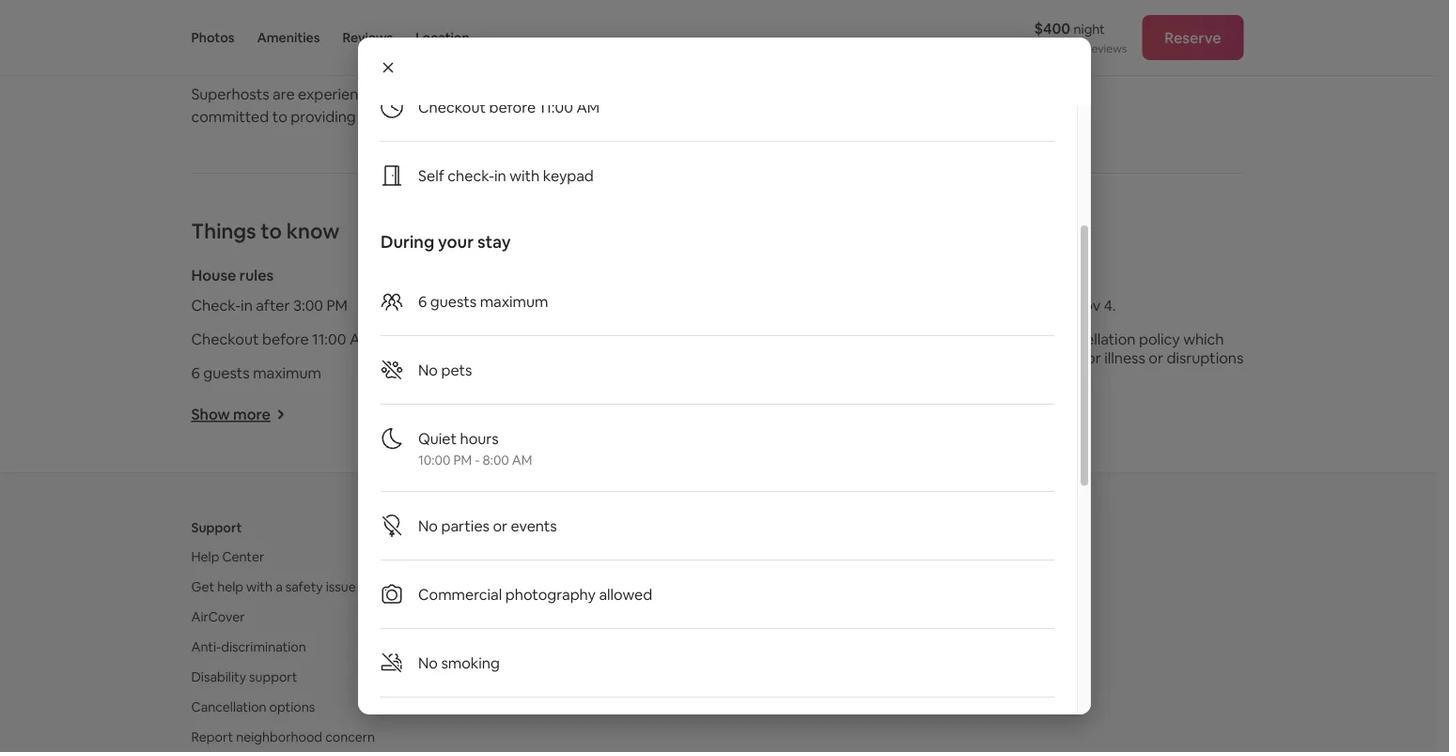 Task type: vqa. For each thing, say whether or not it's contained in the screenshot.
physical in the dropdown button
no



Task type: locate. For each thing, give the bounding box(es) containing it.
2 vertical spatial before
[[262, 329, 309, 349]]

house rules dialog
[[358, 0, 1091, 753]]

1 horizontal spatial are
[[550, 84, 572, 103]]

0 vertical spatial stays
[[400, 107, 435, 126]]

stays down highly
[[400, 107, 435, 126]]

rules
[[239, 266, 274, 285]]

illness
[[1105, 348, 1146, 368]]

reviews
[[1088, 41, 1127, 56]]

guests down the during your stay
[[430, 292, 477, 311]]

0 vertical spatial before
[[489, 97, 536, 117]]

your for during
[[438, 231, 474, 253]]

anti-
[[191, 639, 221, 656]]

maximum up more
[[253, 363, 321, 383]]

6 guests maximum up more
[[191, 363, 321, 383]]

1 horizontal spatial checkout before 11:00 am
[[418, 97, 600, 117]]

0 horizontal spatial aircover
[[191, 609, 245, 626]]

amenities
[[257, 29, 320, 46]]

cancellation down nov
[[1053, 329, 1136, 349]]

more
[[233, 405, 271, 424]]

no left pets at left
[[418, 360, 438, 380]]

1 are from the left
[[273, 84, 295, 103]]

2 no from the top
[[418, 517, 438, 536]]

superhosts
[[191, 84, 269, 103]]

even
[[955, 348, 989, 368]]

house
[[191, 266, 236, 285]]

1 vertical spatial for
[[1081, 348, 1101, 368]]

0 horizontal spatial your
[[438, 231, 474, 253]]

emergency.
[[191, 13, 272, 32]]

experienced,
[[298, 84, 388, 103]]

6 guests maximum
[[418, 292, 548, 311], [191, 363, 321, 383]]

0 horizontal spatial for
[[439, 107, 459, 126]]

1 vertical spatial in
[[494, 166, 506, 185]]

0 horizontal spatial are
[[273, 84, 295, 103]]

0 vertical spatial aircover
[[545, 579, 598, 596]]

1 horizontal spatial aircover
[[545, 579, 598, 596]]

or inside house rules "dialog"
[[493, 517, 508, 536]]

2 horizontal spatial in
[[551, 0, 563, 9]]

19.
[[1029, 367, 1047, 386]]

hosts
[[622, 579, 656, 596]]

be
[[267, 0, 285, 9]]

1 vertical spatial to
[[272, 107, 287, 126]]

0 vertical spatial with
[[510, 166, 540, 185]]

to up reviews
[[351, 0, 366, 9]]

1 horizontal spatial or
[[1149, 348, 1164, 368]]

alarm
[[675, 329, 713, 349]]

to left providing
[[272, 107, 287, 126]]

review
[[903, 329, 952, 349]]

a inside "gianna is a superhost superhosts are experienced, highly rated hosts who are committed to providing great stays for guests."
[[258, 56, 267, 75]]

0 horizontal spatial checkout before 11:00 am
[[191, 329, 373, 349]]

a right is
[[258, 56, 267, 75]]

before up full
[[1023, 296, 1070, 315]]

in left after
[[241, 296, 253, 315]]

cancel
[[1033, 348, 1078, 368]]

checkout before 11:00 am up self check-in with keypad
[[418, 97, 600, 117]]

1 vertical spatial your
[[589, 549, 616, 566]]

show
[[191, 405, 230, 424]]

1 vertical spatial a
[[276, 579, 283, 596]]

2 vertical spatial for
[[601, 579, 619, 596]]

6 up show
[[191, 363, 200, 383]]

0 vertical spatial for
[[439, 107, 459, 126]]

newsroom
[[898, 549, 964, 566]]

great
[[359, 107, 396, 126]]

0 vertical spatial pm
[[327, 296, 348, 315]]

0 horizontal spatial stays
[[400, 107, 435, 126]]

1 horizontal spatial checkout
[[418, 97, 486, 117]]

0 horizontal spatial a
[[258, 56, 267, 75]]

1 horizontal spatial cancellation
[[1053, 329, 1136, 349]]

1 vertical spatial 6 guests maximum
[[191, 363, 321, 383]]

get
[[191, 579, 214, 596]]

before inside house rules "dialog"
[[489, 97, 536, 117]]

no left smoking
[[418, 654, 438, 673]]

reviews button
[[343, 0, 393, 75]]

safety
[[286, 579, 323, 596]]

airbnb-
[[545, 699, 591, 716]]

0 vertical spatial 11:00
[[539, 97, 573, 117]]

disability support link
[[191, 669, 298, 686]]

1 vertical spatial aircover
[[191, 609, 245, 626]]

1 vertical spatial checkout before 11:00 am
[[191, 329, 373, 349]]

aircover up anti-
[[191, 609, 245, 626]]

pm left "-"
[[453, 452, 472, 469]]

0 horizontal spatial or
[[493, 517, 508, 536]]

checkout down check-
[[191, 329, 259, 349]]

1 horizontal spatial maximum
[[480, 292, 548, 311]]

smoking
[[441, 654, 500, 673]]

for inside "gianna is a superhost superhosts are experienced, highly rated hosts who are committed to providing great stays for guests."
[[439, 107, 459, 126]]

3:00
[[293, 296, 323, 315]]

0 vertical spatial to
[[351, 0, 366, 9]]

checkout down location
[[418, 97, 486, 117]]

disability support
[[191, 669, 298, 686]]

no left parties
[[418, 517, 438, 536]]

0 horizontal spatial 11:00
[[312, 329, 346, 349]]

cancellation up the
[[937, 296, 1020, 315]]

owner will be available to address any concerns and in case of emergency.
[[191, 0, 616, 32]]

1 horizontal spatial 11:00
[[539, 97, 573, 117]]

0 vertical spatial or
[[1149, 348, 1164, 368]]

help
[[191, 549, 219, 566]]

1 horizontal spatial 6
[[418, 292, 427, 311]]

cancellation
[[937, 296, 1020, 315], [1053, 329, 1136, 349]]

hosting
[[545, 519, 593, 536]]

2 vertical spatial to
[[261, 218, 282, 244]]

full
[[1028, 329, 1049, 349]]

11:00 right hosts
[[539, 97, 573, 117]]

1 horizontal spatial a
[[276, 579, 283, 596]]

maximum down stay
[[480, 292, 548, 311]]

allowed
[[599, 585, 653, 604]]

after
[[256, 296, 290, 315]]

0 horizontal spatial cancellation
[[937, 296, 1020, 315]]

your up aircover for hosts
[[589, 549, 616, 566]]

1 vertical spatial with
[[246, 579, 273, 596]]

commercial photography allowed
[[418, 585, 653, 604]]

committed
[[191, 107, 269, 126]]

1 vertical spatial checkout
[[191, 329, 259, 349]]

0 vertical spatial checkout
[[418, 97, 486, 117]]

36
[[1072, 41, 1085, 56]]

2 horizontal spatial for
[[1081, 348, 1101, 368]]

0 horizontal spatial am
[[350, 329, 373, 349]]

gianna is a superhost superhosts are experienced, highly rated hosts who are committed to providing great stays for guests.
[[191, 56, 572, 126]]

1 vertical spatial before
[[1023, 296, 1070, 315]]

camera/recording
[[607, 296, 732, 315]]

before right rated
[[489, 97, 536, 117]]

aircover link
[[191, 609, 245, 626]]

self check-in with keypad
[[418, 166, 594, 185]]

aircover for 'aircover' link
[[191, 609, 245, 626]]

1 horizontal spatial guests
[[430, 292, 477, 311]]

0 horizontal spatial with
[[246, 579, 273, 596]]

0 vertical spatial guests
[[430, 292, 477, 311]]

1 vertical spatial maximum
[[253, 363, 321, 383]]

10:00
[[418, 452, 451, 469]]

carbon monoxide alarm
[[547, 329, 713, 349]]

1 horizontal spatial pm
[[453, 452, 472, 469]]

0 vertical spatial checkout before 11:00 am
[[418, 97, 600, 117]]

1 horizontal spatial for
[[601, 579, 619, 596]]

0 vertical spatial in
[[551, 0, 563, 9]]

a left the safety
[[276, 579, 283, 596]]

for left 'illness'
[[1081, 348, 1101, 368]]

0 horizontal spatial 6 guests maximum
[[191, 363, 321, 383]]

newsroom link
[[898, 549, 964, 566]]

your left stay
[[438, 231, 474, 253]]

amenities button
[[257, 0, 320, 75]]

0 horizontal spatial maximum
[[253, 363, 321, 383]]

by
[[956, 367, 973, 386]]

1 vertical spatial stays
[[1037, 699, 1068, 716]]

0 horizontal spatial in
[[241, 296, 253, 315]]

2 horizontal spatial before
[[1023, 296, 1070, 315]]

pets
[[441, 360, 472, 380]]

0 horizontal spatial pm
[[327, 296, 348, 315]]

for down rated
[[439, 107, 459, 126]]

1 vertical spatial or
[[493, 517, 508, 536]]

checkout before 11:00 am down after
[[191, 329, 373, 349]]

0 vertical spatial 6
[[418, 292, 427, 311]]

report
[[191, 729, 233, 746]]

0 vertical spatial your
[[438, 231, 474, 253]]

cancellation
[[191, 699, 267, 716]]

am inside quiet hours 10:00 pm - 8:00 am
[[512, 452, 532, 469]]

1 vertical spatial am
[[350, 329, 373, 349]]

3 no from the top
[[418, 654, 438, 673]]

case
[[567, 0, 598, 9]]

any
[[427, 0, 452, 9]]

to inside 'owner will be available to address any concerns and in case of emergency.'
[[351, 0, 366, 9]]

are down superhost
[[273, 84, 295, 103]]

6 down during
[[418, 292, 427, 311]]

0 horizontal spatial guests
[[203, 363, 250, 383]]

or right 'illness'
[[1149, 348, 1164, 368]]

to left the "know"
[[261, 218, 282, 244]]

address
[[369, 0, 424, 9]]

2 vertical spatial in
[[241, 296, 253, 315]]

aircover
[[545, 579, 598, 596], [191, 609, 245, 626]]

1 horizontal spatial with
[[510, 166, 540, 185]]

aircover for aircover for hosts
[[545, 579, 598, 596]]

1 vertical spatial no
[[418, 517, 438, 536]]

with left keypad at the top left of the page
[[510, 166, 540, 185]]

1 horizontal spatial before
[[489, 97, 536, 117]]

0 horizontal spatial before
[[262, 329, 309, 349]]

1 vertical spatial cancellation
[[1053, 329, 1136, 349]]

0 vertical spatial a
[[258, 56, 267, 75]]

are right who
[[550, 84, 572, 103]]

host's
[[982, 329, 1025, 349]]

self
[[418, 166, 444, 185]]

1 vertical spatial guests
[[203, 363, 250, 383]]

1 horizontal spatial 6 guests maximum
[[418, 292, 548, 311]]

in down the guests.
[[494, 166, 506, 185]]

show more button
[[191, 405, 286, 424]]

1 horizontal spatial your
[[589, 549, 616, 566]]

before down after
[[262, 329, 309, 349]]

pm
[[327, 296, 348, 315], [453, 452, 472, 469]]

6 inside house rules "dialog"
[[418, 292, 427, 311]]

get help with a safety issue link
[[191, 579, 356, 596]]

0 vertical spatial maximum
[[480, 292, 548, 311]]

0 vertical spatial 6 guests maximum
[[418, 292, 548, 311]]

2 horizontal spatial am
[[577, 97, 600, 117]]

6 guests maximum inside house rules "dialog"
[[418, 292, 548, 311]]

guests inside house rules "dialog"
[[430, 292, 477, 311]]

with right help
[[246, 579, 273, 596]]

during your stay
[[381, 231, 511, 253]]

1 no from the top
[[418, 360, 438, 380]]

stays right emergency at bottom right
[[1037, 699, 1068, 716]]

1 vertical spatial pm
[[453, 452, 472, 469]]

1 horizontal spatial am
[[512, 452, 532, 469]]

quiet
[[418, 429, 457, 448]]

monoxide
[[602, 329, 671, 349]]

2 vertical spatial am
[[512, 452, 532, 469]]

aircover down airbnb
[[545, 579, 598, 596]]

1 vertical spatial 6
[[191, 363, 200, 383]]

11:00 down 3:00
[[312, 329, 346, 349]]

airbnb.org
[[898, 699, 963, 716]]

anti-discrimination link
[[191, 639, 306, 656]]

6 guests maximum down stay
[[418, 292, 548, 311]]

0 vertical spatial no
[[418, 360, 438, 380]]

guests up show more
[[203, 363, 250, 383]]

2 are from the left
[[550, 84, 572, 103]]

checkout before 11:00 am
[[418, 97, 600, 117], [191, 329, 373, 349]]

your inside house rules "dialog"
[[438, 231, 474, 253]]

2 vertical spatial no
[[418, 654, 438, 673]]

review the host's full cancellation policy which applies even if you cancel for illness or disruptions caused by covid-19.
[[903, 329, 1244, 386]]

for left hosts
[[601, 579, 619, 596]]

1 horizontal spatial in
[[494, 166, 506, 185]]

or left events
[[493, 517, 508, 536]]

pm right 3:00
[[327, 296, 348, 315]]

in right and
[[551, 0, 563, 9]]

no for no parties or events
[[418, 517, 438, 536]]

airbnb your home
[[545, 549, 653, 566]]

who
[[517, 84, 547, 103]]

to inside "gianna is a superhost superhosts are experienced, highly rated hosts who are committed to providing great stays for guests."
[[272, 107, 287, 126]]

reviews
[[343, 29, 393, 46]]



Task type: describe. For each thing, give the bounding box(es) containing it.
reserve button
[[1142, 15, 1244, 60]]

1 vertical spatial 11:00
[[312, 329, 346, 349]]

options
[[269, 699, 315, 716]]

0 horizontal spatial checkout
[[191, 329, 259, 349]]

airbnb
[[545, 549, 586, 566]]

in inside house rules "dialog"
[[494, 166, 506, 185]]

quiet hours 10:00 pm - 8:00 am
[[418, 429, 532, 469]]

1 horizontal spatial stays
[[1037, 699, 1068, 716]]

available
[[288, 0, 348, 9]]

aircover for hosts link
[[545, 579, 656, 596]]

no smoking
[[418, 654, 500, 673]]

checkout before 11:00 am inside house rules "dialog"
[[418, 97, 600, 117]]

help center
[[191, 549, 264, 566]]

gianna
[[191, 56, 241, 75]]

support
[[191, 519, 242, 536]]

or inside review the host's full cancellation policy which applies even if you cancel for illness or disruptions caused by covid-19.
[[1149, 348, 1164, 368]]

$400 night 36 reviews
[[1034, 18, 1127, 56]]

photography
[[505, 585, 596, 604]]

policy
[[1139, 329, 1180, 349]]

cancellation inside review the host's full cancellation policy which applies even if you cancel for illness or disruptions caused by covid-19.
[[1053, 329, 1136, 349]]

airbnb.org emergency stays
[[898, 699, 1068, 716]]

home
[[618, 549, 653, 566]]

location
[[416, 29, 470, 46]]

anti-discrimination
[[191, 639, 306, 656]]

airbnb-friendly apartments link
[[545, 699, 710, 716]]

house rules
[[191, 266, 274, 285]]

the
[[956, 329, 979, 349]]

report neighborhood concern
[[191, 729, 375, 746]]

carbon
[[547, 329, 599, 349]]

maximum inside house rules "dialog"
[[480, 292, 548, 311]]

parties
[[441, 517, 490, 536]]

keypad
[[543, 166, 594, 185]]

0 vertical spatial am
[[577, 97, 600, 117]]

11:00 inside house rules "dialog"
[[539, 97, 573, 117]]

know
[[286, 218, 340, 244]]

for inside review the host's full cancellation policy which applies even if you cancel for illness or disruptions caused by covid-19.
[[1081, 348, 1101, 368]]

airbnb-friendly apartments
[[545, 699, 710, 716]]

help center link
[[191, 549, 264, 566]]

no for no pets
[[418, 360, 438, 380]]

aircover for hosts
[[545, 579, 656, 596]]

concern
[[325, 729, 375, 746]]

0 horizontal spatial 6
[[191, 363, 200, 383]]

if
[[992, 348, 1001, 368]]

device
[[736, 296, 781, 315]]

airbnb.org emergency stays link
[[898, 699, 1068, 716]]

check-in after 3:00 pm
[[191, 296, 348, 315]]

your for airbnb
[[589, 549, 616, 566]]

of
[[602, 0, 616, 9]]

stays inside "gianna is a superhost superhosts are experienced, highly rated hosts who are committed to providing great stays for guests."
[[400, 107, 435, 126]]

providing
[[291, 107, 356, 126]]

discrimination
[[221, 639, 306, 656]]

night
[[1074, 20, 1105, 37]]

things to know
[[191, 218, 340, 244]]

no parties or events
[[418, 517, 557, 536]]

disruptions
[[1167, 348, 1244, 368]]

in inside 'owner will be available to address any concerns and in case of emergency.'
[[551, 0, 563, 9]]

which
[[1184, 329, 1224, 349]]

and
[[522, 0, 548, 9]]

events
[[511, 517, 557, 536]]

security camera/recording device
[[547, 296, 781, 315]]

help
[[217, 579, 243, 596]]

location button
[[416, 0, 470, 75]]

checkout inside house rules "dialog"
[[418, 97, 486, 117]]

rated
[[436, 84, 473, 103]]

friendly
[[591, 699, 636, 716]]

center
[[222, 549, 264, 566]]

neighborhood
[[236, 729, 322, 746]]

8:00
[[483, 452, 509, 469]]

will
[[241, 0, 263, 9]]

no for no smoking
[[418, 654, 438, 673]]

apartments
[[639, 699, 710, 716]]

-
[[475, 452, 480, 469]]

0 vertical spatial cancellation
[[937, 296, 1020, 315]]

security
[[547, 296, 604, 315]]

photos button
[[191, 0, 234, 75]]

with inside house rules "dialog"
[[510, 166, 540, 185]]

hours
[[460, 429, 499, 448]]

$400
[[1034, 18, 1071, 38]]

free
[[903, 296, 934, 315]]

cancellation options link
[[191, 699, 315, 716]]

pm inside quiet hours 10:00 pm - 8:00 am
[[453, 452, 472, 469]]

guests.
[[462, 107, 512, 126]]

no pets
[[418, 360, 472, 380]]

covid-
[[977, 367, 1029, 386]]

get help with a safety issue
[[191, 579, 356, 596]]

owner
[[191, 0, 238, 9]]

hosts
[[476, 84, 514, 103]]

show more
[[191, 405, 271, 424]]

caused
[[903, 367, 953, 386]]



